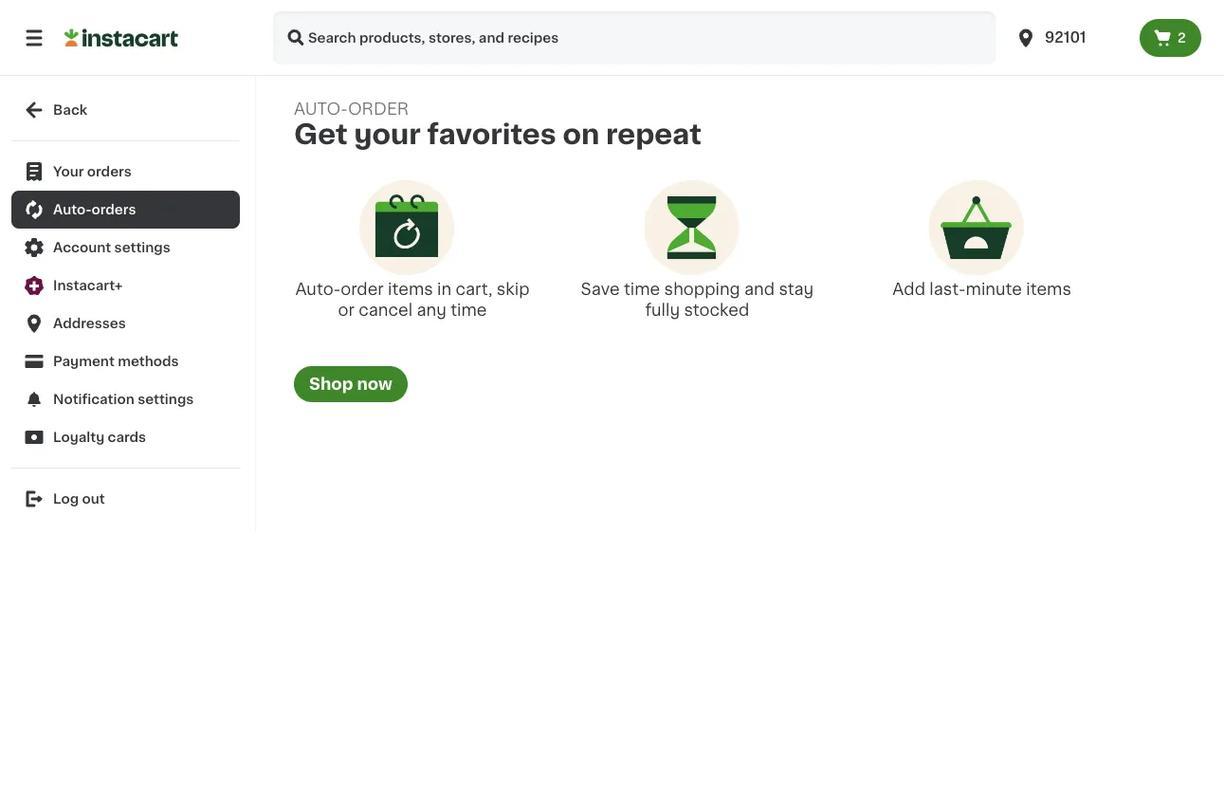 Task type: vqa. For each thing, say whether or not it's contained in the screenshot.
leftmost the Auto-
yes



Task type: describe. For each thing, give the bounding box(es) containing it.
auto-order get your favorites on repeat
[[294, 101, 702, 148]]

loyalty cards link
[[11, 418, 240, 456]]

payment methods link
[[11, 342, 240, 380]]

instacart+ link
[[11, 267, 240, 304]]

2 items from the left
[[1027, 281, 1072, 297]]

any
[[417, 302, 447, 318]]

loyalty
[[53, 431, 104, 444]]

settings for notification settings
[[138, 393, 194, 406]]

and
[[745, 281, 775, 297]]

account settings link
[[11, 229, 240, 267]]

favorites
[[427, 121, 556, 148]]

add
[[893, 281, 926, 297]]

cancel
[[359, 302, 413, 318]]

repeat
[[606, 121, 702, 148]]

notification settings link
[[11, 380, 240, 418]]

your
[[354, 121, 421, 148]]

skip
[[497, 281, 530, 297]]

methods
[[118, 355, 179, 368]]

addresses link
[[11, 304, 240, 342]]

back link
[[11, 91, 240, 129]]

log
[[53, 492, 79, 506]]

log out
[[53, 492, 105, 506]]

auto-order logo image
[[359, 180, 454, 275]]

minute
[[966, 281, 1023, 297]]

shopping
[[665, 281, 740, 297]]

shop
[[309, 376, 353, 392]]

bag logo image
[[929, 180, 1024, 275]]

orders for auto-orders
[[92, 203, 136, 216]]

order
[[348, 101, 409, 117]]

stocked
[[684, 302, 750, 318]]

cards
[[108, 431, 146, 444]]

order
[[341, 281, 384, 297]]

orders for your orders
[[87, 165, 132, 178]]

2 92101 button from the left
[[1015, 11, 1129, 65]]



Task type: locate. For each thing, give the bounding box(es) containing it.
settings down methods
[[138, 393, 194, 406]]

add last-minute items
[[893, 281, 1072, 297]]

auto-orders
[[53, 203, 136, 216]]

auto-
[[294, 101, 348, 117]]

items
[[388, 281, 433, 297], [1027, 281, 1072, 297]]

1 92101 button from the left
[[1004, 11, 1140, 65]]

time down cart,
[[451, 302, 487, 318]]

stay
[[779, 281, 814, 297]]

1 vertical spatial orders
[[92, 203, 136, 216]]

auto- down your
[[53, 203, 92, 216]]

time inside save time shopping and stay fully stocked
[[624, 281, 660, 297]]

orders up "auto-orders" in the left top of the page
[[87, 165, 132, 178]]

now
[[357, 376, 393, 392]]

1 vertical spatial settings
[[138, 393, 194, 406]]

auto-orders link
[[11, 191, 240, 229]]

orders up the account settings
[[92, 203, 136, 216]]

1 horizontal spatial time
[[624, 281, 660, 297]]

notification settings
[[53, 393, 194, 406]]

auto- inside auto-order items in cart, skip or cancel any time
[[295, 281, 341, 297]]

auto-order items in cart, skip or cancel any time
[[295, 281, 530, 318]]

addresses
[[53, 317, 126, 330]]

save
[[581, 281, 620, 297]]

1 vertical spatial time
[[451, 302, 487, 318]]

back
[[53, 103, 87, 117]]

0 vertical spatial auto-
[[53, 203, 92, 216]]

orders
[[87, 165, 132, 178], [92, 203, 136, 216]]

or
[[338, 302, 355, 318]]

auto- for orders
[[53, 203, 92, 216]]

instacart+
[[53, 279, 123, 292]]

92101 button
[[1004, 11, 1140, 65], [1015, 11, 1129, 65]]

0 horizontal spatial items
[[388, 281, 433, 297]]

2 button
[[1140, 19, 1202, 57]]

1 horizontal spatial auto-
[[295, 281, 341, 297]]

2
[[1178, 31, 1187, 45]]

last-
[[930, 281, 966, 297]]

time
[[624, 281, 660, 297], [451, 302, 487, 318]]

notification
[[53, 393, 134, 406]]

items right minute at the right top
[[1027, 281, 1072, 297]]

settings inside 'link'
[[114, 241, 171, 254]]

account settings
[[53, 241, 171, 254]]

payment
[[53, 355, 115, 368]]

0 horizontal spatial auto-
[[53, 203, 92, 216]]

on
[[563, 121, 600, 148]]

shop now button
[[294, 366, 408, 402]]

auto-
[[53, 203, 92, 216], [295, 281, 341, 297]]

1 horizontal spatial items
[[1027, 281, 1072, 297]]

time inside auto-order items in cart, skip or cancel any time
[[451, 302, 487, 318]]

0 vertical spatial time
[[624, 281, 660, 297]]

payment methods
[[53, 355, 179, 368]]

fully
[[645, 302, 680, 318]]

auto- up the or
[[295, 281, 341, 297]]

items up any
[[388, 281, 433, 297]]

None search field
[[273, 11, 996, 65]]

settings
[[114, 241, 171, 254], [138, 393, 194, 406]]

0 vertical spatial settings
[[114, 241, 171, 254]]

0 vertical spatial orders
[[87, 165, 132, 178]]

get
[[294, 121, 348, 148]]

save time shopping and stay fully stocked
[[581, 281, 814, 318]]

shop now
[[309, 376, 393, 392]]

your
[[53, 165, 84, 178]]

settings down auto-orders link
[[114, 241, 171, 254]]

0 horizontal spatial time
[[451, 302, 487, 318]]

auto- inside auto-orders link
[[53, 203, 92, 216]]

loyalty cards
[[53, 431, 146, 444]]

1 vertical spatial auto-
[[295, 281, 341, 297]]

in
[[437, 281, 452, 297]]

account
[[53, 241, 111, 254]]

time up fully
[[624, 281, 660, 297]]

92101
[[1045, 31, 1087, 45]]

log out link
[[11, 480, 240, 518]]

your orders
[[53, 165, 132, 178]]

your orders link
[[11, 153, 240, 191]]

1 items from the left
[[388, 281, 433, 297]]

auto- for order
[[295, 281, 341, 297]]

Search field
[[273, 11, 996, 65]]

out
[[82, 492, 105, 506]]

instacart logo image
[[65, 27, 178, 49]]

items inside auto-order items in cart, skip or cancel any time
[[388, 281, 433, 297]]

timer logo image
[[644, 180, 739, 275]]

settings for account settings
[[114, 241, 171, 254]]

cart,
[[456, 281, 493, 297]]



